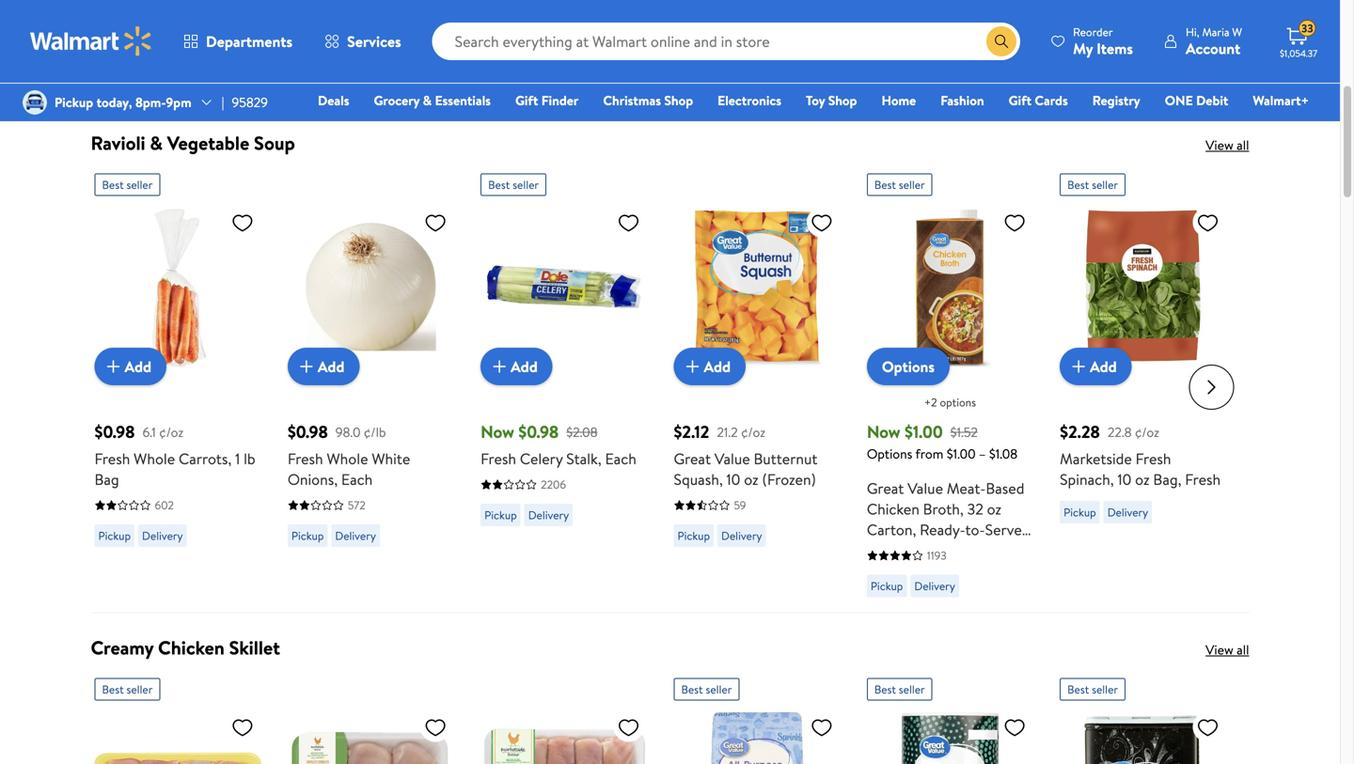 Task type: vqa. For each thing, say whether or not it's contained in the screenshot.
'Fulfillment Speed' inside Fulfillment Speed tab
no



Task type: locate. For each thing, give the bounding box(es) containing it.
seller down gift finder on the top left
[[513, 177, 539, 193]]

¢/oz inside $2.28 22.8 ¢/oz marketside fresh spinach, 10 oz bag, fresh
[[1135, 423, 1160, 442]]

fresh right marketside at the bottom right of page
[[1136, 449, 1172, 470]]

options left from
[[867, 445, 913, 463]]

delivery down 602
[[142, 528, 183, 544]]

add button
[[95, 348, 167, 386], [288, 348, 360, 386], [481, 348, 553, 386], [674, 348, 746, 386], [1060, 348, 1132, 386]]

view all link for ravioli & vegetable soup
[[1206, 136, 1250, 155]]

1 add to cart image from the left
[[488, 356, 511, 378]]

2 whole from the left
[[327, 449, 368, 470]]

33
[[1302, 20, 1314, 36]]

view down debit
[[1206, 136, 1234, 155]]

2 gift from the left
[[1009, 91, 1032, 110]]

¢/oz inside $0.98 6.1 ¢/oz fresh whole carrots, 1 lb bag
[[159, 423, 184, 442]]

view
[[1206, 136, 1234, 155], [1206, 641, 1234, 660]]

each up 572
[[341, 470, 373, 490]]

$2.08
[[567, 423, 598, 442]]

whole down 98.0
[[327, 449, 368, 470]]

options
[[882, 357, 935, 377], [867, 445, 913, 463]]

value down the 21.2
[[715, 449, 750, 470]]

great up carton,
[[867, 478, 904, 499]]

1 horizontal spatial ¢/oz
[[741, 423, 766, 442]]

1 horizontal spatial each
[[605, 449, 637, 470]]

bag
[[95, 470, 119, 490]]

one debit link
[[1157, 90, 1237, 111]]

0 horizontal spatial value
[[715, 449, 750, 470]]

broth,
[[924, 499, 964, 520]]

now for $1.00
[[867, 421, 901, 444]]

gift finder
[[515, 91, 579, 110]]

best
[[102, 177, 124, 193], [488, 177, 510, 193], [875, 177, 897, 193], [1068, 177, 1090, 193], [102, 682, 124, 698], [682, 682, 703, 698], [875, 682, 897, 698], [1068, 682, 1090, 698]]

0 vertical spatial view all
[[1206, 136, 1250, 155]]

0 vertical spatial view
[[1206, 136, 1234, 155]]

0 horizontal spatial gift
[[515, 91, 539, 110]]

& right ravioli
[[150, 130, 163, 156]]

fresh left celery
[[481, 449, 516, 470]]

great
[[674, 449, 711, 470], [867, 478, 904, 499]]

fresh for $0.98
[[481, 449, 516, 470]]

one
[[1165, 91, 1194, 110]]

Search search field
[[432, 23, 1021, 60]]

reorder
[[1074, 24, 1113, 40]]

value inside the $2.12 21.2 ¢/oz great value butternut squash, 10 oz (frozen)
[[715, 449, 750, 470]]

pickup down now $0.98 $2.08 fresh celery stalk, each
[[485, 508, 517, 524]]

2 all from the top
[[1237, 641, 1250, 660]]

&
[[423, 91, 432, 110], [150, 130, 163, 156]]

pickup down spinach,
[[1064, 505, 1097, 521]]

oz up 59
[[744, 470, 759, 490]]

1 horizontal spatial now
[[867, 421, 901, 444]]

fashion link
[[932, 90, 993, 111]]

0 horizontal spatial shop
[[665, 91, 693, 110]]

1 view from the top
[[1206, 136, 1234, 155]]

cards
[[1035, 91, 1068, 110]]

0 horizontal spatial great
[[674, 449, 711, 470]]

$0.98
[[95, 421, 135, 444], [288, 421, 328, 444], [519, 421, 559, 444]]

add to favorites list, fresh whole white onions, each image
[[424, 211, 447, 235]]

add up 98.0
[[318, 356, 345, 377]]

best seller down ravioli
[[102, 177, 153, 193]]

oz for $2.28
[[1136, 470, 1150, 490]]

0 horizontal spatial 10
[[727, 470, 741, 490]]

shop inside "link"
[[665, 91, 693, 110]]

1 horizontal spatial gift
[[1009, 91, 1032, 110]]

2 now from the left
[[867, 421, 901, 444]]

2 horizontal spatial $0.98
[[519, 421, 559, 444]]

fresh right lb
[[288, 449, 323, 470]]

1 $0.98 from the left
[[95, 421, 135, 444]]

1 horizontal spatial $1.00
[[947, 445, 976, 463]]

chicken left 'skillet'
[[158, 635, 225, 661]]

1 vertical spatial great
[[867, 478, 904, 499]]

3 add button from the left
[[481, 348, 553, 386]]

2 10 from the left
[[1118, 470, 1132, 490]]

3 add to cart image from the left
[[1068, 356, 1091, 378]]

¢/oz right 22.8
[[1135, 423, 1160, 442]]

add up the 21.2
[[704, 356, 731, 377]]

seller down ravioli
[[127, 177, 153, 193]]

each inside the $0.98 98.0 ¢/lb fresh whole white onions, each
[[341, 470, 373, 490]]

hi, maria w account
[[1186, 24, 1243, 59]]

chicken inside great value meat-based chicken broth, 32 oz carton, ready-to-serve, shelf-stable/ambient
[[867, 499, 920, 520]]

add up 22.8
[[1091, 356, 1117, 377]]

2 add button from the left
[[288, 348, 360, 386]]

8pm-
[[135, 93, 166, 111]]

0 horizontal spatial now
[[481, 421, 515, 444]]

onions,
[[288, 470, 338, 490]]

1 horizontal spatial oz
[[987, 499, 1002, 520]]

0 horizontal spatial chicken
[[158, 635, 225, 661]]

0 vertical spatial view all link
[[1206, 136, 1250, 155]]

value inside great value meat-based chicken broth, 32 oz carton, ready-to-serve, shelf-stable/ambient
[[908, 478, 944, 499]]

10 up 59
[[727, 470, 741, 490]]

1 horizontal spatial add to cart image
[[295, 356, 318, 378]]

add to cart image for fresh celery stalk, each "image"
[[488, 356, 511, 378]]

butternut
[[754, 449, 818, 470]]

1 add to cart image from the left
[[102, 356, 125, 378]]

$0.98 left 98.0
[[288, 421, 328, 444]]

best up great value ground black pepper, 6 oz image
[[1068, 682, 1090, 698]]

view all for ravioli & vegetable soup
[[1206, 136, 1250, 155]]

search icon image
[[994, 34, 1010, 49]]

2 horizontal spatial ¢/oz
[[1135, 423, 1160, 442]]

1 horizontal spatial add to cart image
[[682, 356, 704, 378]]

add to favorites list, freshness guaranteed boneless skinless chicken thighs family pack, 4.7 - 5.6 lb tray image
[[231, 716, 254, 740]]

best seller down "home" "link"
[[875, 177, 925, 193]]

10 inside $2.28 22.8 ¢/oz marketside fresh spinach, 10 oz bag, fresh
[[1118, 470, 1132, 490]]

1 horizontal spatial whole
[[327, 449, 368, 470]]

view all link for creamy chicken skillet
[[1206, 641, 1250, 660]]

& right "grocery"
[[423, 91, 432, 110]]

pickup
[[55, 93, 93, 111], [1064, 505, 1097, 521], [485, 508, 517, 524], [98, 528, 131, 544], [291, 528, 324, 544], [678, 528, 710, 544], [871, 579, 903, 595]]

whole inside the $0.98 98.0 ¢/lb fresh whole white onions, each
[[327, 449, 368, 470]]

¢/oz for $0.98
[[159, 423, 184, 442]]

maria
[[1203, 24, 1230, 40]]

oz inside the $2.12 21.2 ¢/oz great value butternut squash, 10 oz (frozen)
[[744, 470, 759, 490]]

1 view all link from the top
[[1206, 136, 1250, 155]]

add to favorites list, marketside, antibiotic-free, boneless, skinless chicken thighs, 2.75-3.10 lb tray, 22g protein per serving, allergen free image
[[618, 716, 640, 740]]

¢/oz right 6.1
[[159, 423, 184, 442]]

1 horizontal spatial value
[[908, 478, 944, 499]]

shop right the 'toy'
[[829, 91, 858, 110]]

10 right spinach,
[[1118, 470, 1132, 490]]

1 10 from the left
[[727, 470, 741, 490]]

0 vertical spatial options
[[882, 357, 935, 377]]

great down $2.12 on the bottom of the page
[[674, 449, 711, 470]]

9pm
[[166, 93, 192, 111]]

creamy chicken skillet
[[91, 635, 280, 661]]

add button up '$2.28'
[[1060, 348, 1132, 386]]

oz left bag,
[[1136, 470, 1150, 490]]

& for ravioli
[[150, 130, 163, 156]]

add to favorites list, great value iodized salt, 26 oz image
[[1004, 716, 1027, 740]]

registry link
[[1084, 90, 1149, 111]]

1 vertical spatial view all
[[1206, 641, 1250, 660]]

gift
[[515, 91, 539, 110], [1009, 91, 1032, 110]]

marketside, antibiotic-free, boneless, skinless chicken thighs, 2.75-3.10 lb tray, 22g protein per serving, allergen free image
[[481, 709, 648, 765]]

0 horizontal spatial add to cart image
[[102, 356, 125, 378]]

add button up the 21.2
[[674, 348, 746, 386]]

grocery
[[374, 91, 420, 110]]

items
[[1097, 38, 1134, 59]]

spinach,
[[1060, 470, 1114, 490]]

now down options 'link'
[[867, 421, 901, 444]]

$2.28 22.8 ¢/oz marketside fresh spinach, 10 oz bag, fresh
[[1060, 421, 1221, 490]]

add for $0.98
[[125, 356, 152, 377]]

home link
[[873, 90, 925, 111]]

1 now from the left
[[481, 421, 515, 444]]

view all link up add to favorites list, great value ground black pepper, 6 oz icon
[[1206, 641, 1250, 660]]

0 horizontal spatial ¢/oz
[[159, 423, 184, 442]]

value
[[715, 449, 750, 470], [908, 478, 944, 499]]

1 view all from the top
[[1206, 136, 1250, 155]]

shop
[[665, 91, 693, 110], [829, 91, 858, 110]]

view all for creamy chicken skillet
[[1206, 641, 1250, 660]]

seller down "home" "link"
[[899, 177, 925, 193]]

best down "home" "link"
[[875, 177, 897, 193]]

oz
[[744, 470, 759, 490], [1136, 470, 1150, 490], [987, 499, 1002, 520]]

1 horizontal spatial chicken
[[867, 499, 920, 520]]

add to cart image
[[488, 356, 511, 378], [682, 356, 704, 378]]

0 vertical spatial chicken
[[867, 499, 920, 520]]

2 add from the left
[[318, 356, 345, 377]]

gift left finder
[[515, 91, 539, 110]]

2 view all link from the top
[[1206, 641, 1250, 660]]

view all link down debit
[[1206, 136, 1250, 155]]

add to favorites list, fresh celery stalk, each image
[[618, 211, 640, 235]]

fresh inside $0.98 6.1 ¢/oz fresh whole carrots, 1 lb bag
[[95, 449, 130, 470]]

add to favorites list, great value butternut squash, 10 oz (frozen) image
[[811, 211, 833, 235]]

2 ¢/oz from the left
[[741, 423, 766, 442]]

seller
[[127, 177, 153, 193], [513, 177, 539, 193], [899, 177, 925, 193], [1092, 177, 1119, 193], [127, 682, 153, 698], [706, 682, 732, 698], [899, 682, 925, 698], [1092, 682, 1119, 698]]

best up great value all-purpose flour, 5lb bag image
[[682, 682, 703, 698]]

add to favorites list, marketside fresh spinach, 10 oz bag, fresh image
[[1197, 211, 1220, 235]]

fresh whole white onions, each image
[[288, 204, 455, 371]]

1 vertical spatial &
[[150, 130, 163, 156]]

1 ¢/oz from the left
[[159, 423, 184, 442]]

0 horizontal spatial oz
[[744, 470, 759, 490]]

10
[[727, 470, 741, 490], [1118, 470, 1132, 490]]

seller down the creamy
[[127, 682, 153, 698]]

$1.00
[[905, 421, 943, 444], [947, 445, 976, 463]]

$0.98 left 6.1
[[95, 421, 135, 444]]

(frozen)
[[763, 470, 816, 490]]

oz inside great value meat-based chicken broth, 32 oz carton, ready-to-serve, shelf-stable/ambient
[[987, 499, 1002, 520]]

add up now $0.98 $2.08 fresh celery stalk, each
[[511, 356, 538, 377]]

fresh
[[95, 449, 130, 470], [288, 449, 323, 470], [481, 449, 516, 470], [1136, 449, 1172, 470], [1186, 470, 1221, 490]]

fresh whole carrots, 1 lb bag image
[[95, 204, 261, 371]]

product group containing now $0.98
[[481, 166, 648, 605]]

1 vertical spatial value
[[908, 478, 944, 499]]

add button up 98.0
[[288, 348, 360, 386]]

view up add to favorites list, great value ground black pepper, 6 oz icon
[[1206, 641, 1234, 660]]

seller up great value ground black pepper, 6 oz image
[[1092, 682, 1119, 698]]

$1.00 up from
[[905, 421, 943, 444]]

add to cart image for $0.98
[[102, 356, 125, 378]]

gift for gift finder
[[515, 91, 539, 110]]

0 horizontal spatial whole
[[134, 449, 175, 470]]

1193
[[927, 548, 947, 564]]

each inside now $0.98 $2.08 fresh celery stalk, each
[[605, 449, 637, 470]]

debit
[[1197, 91, 1229, 110]]

view all up add to favorites list, great value ground black pepper, 6 oz icon
[[1206, 641, 1250, 660]]

0 vertical spatial all
[[1237, 136, 1250, 155]]

2 $0.98 from the left
[[288, 421, 328, 444]]

¢/oz inside the $2.12 21.2 ¢/oz great value butternut squash, 10 oz (frozen)
[[741, 423, 766, 442]]

services
[[347, 31, 401, 52]]

add up 6.1
[[125, 356, 152, 377]]

add to cart image for great value butternut squash, 10 oz (frozen) "image"
[[682, 356, 704, 378]]

view all down debit
[[1206, 136, 1250, 155]]

reorder my items
[[1074, 24, 1134, 59]]

now
[[481, 421, 515, 444], [867, 421, 901, 444]]

0 horizontal spatial $0.98
[[95, 421, 135, 444]]

1 all from the top
[[1237, 136, 1250, 155]]

whole inside $0.98 6.1 ¢/oz fresh whole carrots, 1 lb bag
[[134, 449, 175, 470]]

|
[[222, 93, 224, 111]]

christmas shop
[[603, 91, 693, 110]]

best down the cards
[[1068, 177, 1090, 193]]

3 ¢/oz from the left
[[1135, 423, 1160, 442]]

christmas shop link
[[595, 90, 702, 111]]

¢/oz right the 21.2
[[741, 423, 766, 442]]

great value butternut squash, 10 oz (frozen) image
[[674, 204, 841, 371]]

fresh inside the $0.98 98.0 ¢/lb fresh whole white onions, each
[[288, 449, 323, 470]]

oz right 32
[[987, 499, 1002, 520]]

fresh celery stalk, each image
[[481, 204, 648, 371]]

lb
[[244, 449, 256, 470]]

celery
[[520, 449, 563, 470]]

$1.00 left '–'
[[947, 445, 976, 463]]

& inside the grocery & essentials link
[[423, 91, 432, 110]]

0 vertical spatial $1.00
[[905, 421, 943, 444]]

now inside now $0.98 $2.08 fresh celery stalk, each
[[481, 421, 515, 444]]

2 add to cart image from the left
[[682, 356, 704, 378]]

each right stalk,
[[605, 449, 637, 470]]

3 $0.98 from the left
[[519, 421, 559, 444]]

3 add from the left
[[511, 356, 538, 377]]

chicken up shelf-
[[867, 499, 920, 520]]

1 vertical spatial options
[[867, 445, 913, 463]]

add button up now $0.98 $2.08 fresh celery stalk, each
[[481, 348, 553, 386]]

5 add button from the left
[[1060, 348, 1132, 386]]

pickup down 'onions,'
[[291, 528, 324, 544]]

1 horizontal spatial &
[[423, 91, 432, 110]]

gift cards
[[1009, 91, 1068, 110]]

now left $2.08
[[481, 421, 515, 444]]

–
[[979, 445, 986, 463]]

add to cart image
[[102, 356, 125, 378], [295, 356, 318, 378], [1068, 356, 1091, 378]]

2 view from the top
[[1206, 641, 1234, 660]]

1 gift from the left
[[515, 91, 539, 110]]

best down the creamy
[[102, 682, 124, 698]]

$0.98 inside the $0.98 98.0 ¢/lb fresh whole white onions, each
[[288, 421, 328, 444]]

1 add from the left
[[125, 356, 152, 377]]

shop right christmas
[[665, 91, 693, 110]]

now inside now $1.00 $1.52 options from $1.00 – $1.08
[[867, 421, 901, 444]]

1 horizontal spatial $0.98
[[288, 421, 328, 444]]

0 horizontal spatial each
[[341, 470, 373, 490]]

0 horizontal spatial add to cart image
[[488, 356, 511, 378]]

0 vertical spatial value
[[715, 449, 750, 470]]

$0.98 inside $0.98 6.1 ¢/oz fresh whole carrots, 1 lb bag
[[95, 421, 135, 444]]

great value all-purpose flour, 5lb bag image
[[674, 709, 841, 765]]

5 add from the left
[[1091, 356, 1117, 377]]

1 vertical spatial all
[[1237, 641, 1250, 660]]

shop for toy shop
[[829, 91, 858, 110]]

ravioli
[[91, 130, 145, 156]]

0 vertical spatial great
[[674, 449, 711, 470]]

gift left the cards
[[1009, 91, 1032, 110]]

all for creamy chicken skillet
[[1237, 641, 1250, 660]]

oz inside $2.28 22.8 ¢/oz marketside fresh spinach, 10 oz bag, fresh
[[1136, 470, 1150, 490]]

$0.98 up celery
[[519, 421, 559, 444]]

0 vertical spatial &
[[423, 91, 432, 110]]

whole for carrots,
[[134, 449, 175, 470]]

 image
[[23, 90, 47, 115]]

value down from
[[908, 478, 944, 499]]

1 add button from the left
[[95, 348, 167, 386]]

options up "+2"
[[882, 357, 935, 377]]

1 whole from the left
[[134, 449, 175, 470]]

add button up 6.1
[[95, 348, 167, 386]]

product group
[[95, 166, 261, 605], [288, 166, 455, 605], [481, 166, 648, 605], [674, 166, 841, 605], [867, 166, 1034, 605], [1060, 166, 1227, 605], [95, 671, 261, 765], [674, 671, 841, 765], [867, 671, 1034, 765], [1060, 671, 1227, 765]]

fresh left carrots,
[[95, 449, 130, 470]]

1
[[235, 449, 240, 470]]

602
[[155, 498, 174, 514]]

fresh inside now $0.98 $2.08 fresh celery stalk, each
[[481, 449, 516, 470]]

best seller up great value all-purpose flour, 5lb bag image
[[682, 682, 732, 698]]

2 shop from the left
[[829, 91, 858, 110]]

1 vertical spatial view all link
[[1206, 641, 1250, 660]]

1 vertical spatial chicken
[[158, 635, 225, 661]]

departments
[[206, 31, 293, 52]]

0 horizontal spatial &
[[150, 130, 163, 156]]

options inside 'link'
[[882, 357, 935, 377]]

2 view all from the top
[[1206, 641, 1250, 660]]

1 horizontal spatial 10
[[1118, 470, 1132, 490]]

$0.98 for carrots,
[[95, 421, 135, 444]]

one debit
[[1165, 91, 1229, 110]]

walmart image
[[30, 26, 152, 56]]

$1,054.37
[[1280, 47, 1318, 60]]

1 vertical spatial view
[[1206, 641, 1234, 660]]

$2.12 21.2 ¢/oz great value butternut squash, 10 oz (frozen)
[[674, 421, 818, 490]]

add button for now
[[481, 348, 553, 386]]

best seller
[[102, 177, 153, 193], [488, 177, 539, 193], [875, 177, 925, 193], [1068, 177, 1119, 193], [102, 682, 153, 698], [682, 682, 732, 698], [875, 682, 925, 698], [1068, 682, 1119, 698]]

1 horizontal spatial shop
[[829, 91, 858, 110]]

whole down 6.1
[[134, 449, 175, 470]]

next slide for product carousel list image
[[1190, 365, 1235, 410]]

1 shop from the left
[[665, 91, 693, 110]]

fresh for 98.0
[[288, 449, 323, 470]]

1 horizontal spatial great
[[867, 478, 904, 499]]

add
[[125, 356, 152, 377], [318, 356, 345, 377], [511, 356, 538, 377], [704, 356, 731, 377], [1091, 356, 1117, 377]]

options
[[940, 395, 977, 411]]

2 horizontal spatial add to cart image
[[1068, 356, 1091, 378]]

2 horizontal spatial oz
[[1136, 470, 1150, 490]]

32
[[968, 499, 984, 520]]

delivery
[[1108, 505, 1149, 521], [528, 508, 569, 524], [142, 528, 183, 544], [335, 528, 376, 544], [722, 528, 762, 544], [915, 579, 956, 595]]



Task type: describe. For each thing, give the bounding box(es) containing it.
best seller down registry link
[[1068, 177, 1119, 193]]

electronics link
[[709, 90, 790, 111]]

great value meat-based chicken broth, 32 oz carton, ready-to-serve, shelf-stable/ambient
[[867, 478, 1026, 561]]

$2.12
[[674, 421, 710, 444]]

pickup down 'bag' on the bottom of the page
[[98, 528, 131, 544]]

+2
[[925, 395, 938, 411]]

options inside now $1.00 $1.52 options from $1.00 – $1.08
[[867, 445, 913, 463]]

bag,
[[1154, 470, 1182, 490]]

add to favorites list, great value meat-based chicken broth, 32 oz carton, ready-to-serve, shelf-stable/ambient image
[[1004, 211, 1027, 235]]

marketside fresh spinach, 10 oz bag, fresh image
[[1060, 204, 1227, 371]]

delivery down 59
[[722, 528, 762, 544]]

delivery down 1193
[[915, 579, 956, 595]]

¢/lb
[[364, 423, 386, 442]]

product group containing $2.12
[[674, 166, 841, 605]]

freshness guaranteed boneless skinless chicken thighs family pack, 4.7 - 5.6 lb tray image
[[95, 709, 261, 765]]

add to favorites list, great value all-purpose flour, 5lb bag image
[[811, 716, 833, 740]]

now for $0.98
[[481, 421, 515, 444]]

product group containing $2.28
[[1060, 166, 1227, 605]]

seller up great value all-purpose flour, 5lb bag image
[[706, 682, 732, 698]]

seller down registry link
[[1092, 177, 1119, 193]]

shelf-
[[867, 541, 906, 561]]

$2.28
[[1060, 421, 1101, 444]]

delivery down 2206 at the bottom left
[[528, 508, 569, 524]]

$1.52
[[951, 423, 978, 442]]

based
[[986, 478, 1025, 499]]

best down essentials
[[488, 177, 510, 193]]

best seller up great value ground black pepper, 6 oz image
[[1068, 682, 1119, 698]]

to-
[[966, 520, 986, 541]]

¢/oz for $2.12
[[741, 423, 766, 442]]

shop for christmas shop
[[665, 91, 693, 110]]

home
[[882, 91, 917, 110]]

Walmart Site-Wide search field
[[432, 23, 1021, 60]]

pickup down the "squash,"
[[678, 528, 710, 544]]

4 add from the left
[[704, 356, 731, 377]]

pickup left "today,"
[[55, 93, 93, 111]]

view for creamy chicken skillet
[[1206, 641, 1234, 660]]

marketside antibiotic-free boneless skinless chicken breasts, 26g protein, 1.3 - 3.0 lb image
[[288, 709, 455, 765]]

$0.98 inside now $0.98 $2.08 fresh celery stalk, each
[[519, 421, 559, 444]]

add button for $0.98
[[95, 348, 167, 386]]

grocery & essentials link
[[365, 90, 500, 111]]

¢/oz for $2.28
[[1135, 423, 1160, 442]]

services button
[[309, 19, 417, 64]]

finder
[[542, 91, 579, 110]]

gift finder link
[[507, 90, 587, 111]]

today,
[[97, 93, 132, 111]]

572
[[348, 498, 366, 514]]

great value iodized salt, 26 oz image
[[867, 709, 1034, 765]]

4 add button from the left
[[674, 348, 746, 386]]

21.2
[[717, 423, 738, 442]]

deals link
[[310, 90, 358, 111]]

all for ravioli & vegetable soup
[[1237, 136, 1250, 155]]

add button for $2.28
[[1060, 348, 1132, 386]]

pickup today, 8pm-9pm
[[55, 93, 192, 111]]

product group containing now $1.00
[[867, 166, 1034, 605]]

skillet
[[229, 635, 280, 661]]

great value ground black pepper, 6 oz image
[[1060, 709, 1227, 765]]

$0.98 98.0 ¢/lb fresh whole white onions, each
[[288, 421, 410, 490]]

essentials
[[435, 91, 491, 110]]

toy
[[806, 91, 825, 110]]

add for $2.28
[[1091, 356, 1117, 377]]

ready-
[[920, 520, 966, 541]]

account
[[1186, 38, 1241, 59]]

walmart+
[[1253, 91, 1310, 110]]

oz for great
[[987, 499, 1002, 520]]

22.8
[[1108, 423, 1132, 442]]

gift for gift cards
[[1009, 91, 1032, 110]]

stable/ambient
[[906, 541, 1007, 561]]

1 vertical spatial $1.00
[[947, 445, 976, 463]]

christmas
[[603, 91, 661, 110]]

best seller up great value iodized salt, 26 oz image
[[875, 682, 925, 698]]

great inside the $2.12 21.2 ¢/oz great value butternut squash, 10 oz (frozen)
[[674, 449, 711, 470]]

grocery & essentials
[[374, 91, 491, 110]]

hi,
[[1186, 24, 1200, 40]]

electronics
[[718, 91, 782, 110]]

$0.98 for white
[[288, 421, 328, 444]]

best down ravioli
[[102, 177, 124, 193]]

$1.08
[[990, 445, 1018, 463]]

walmart+ link
[[1245, 90, 1318, 111]]

departments button
[[167, 19, 309, 64]]

0 horizontal spatial $1.00
[[905, 421, 943, 444]]

98.0
[[336, 423, 361, 442]]

registry
[[1093, 91, 1141, 110]]

now $0.98 $2.08 fresh celery stalk, each
[[481, 421, 637, 470]]

add to cart image for $2.28
[[1068, 356, 1091, 378]]

delivery down 572
[[335, 528, 376, 544]]

add to favorites list, marketside antibiotic-free boneless skinless chicken breasts, 26g protein, 1.3 - 3.0 lb image
[[424, 716, 447, 740]]

best up great value iodized salt, 26 oz image
[[875, 682, 897, 698]]

add for now
[[511, 356, 538, 377]]

toy shop link
[[798, 90, 866, 111]]

59
[[734, 498, 746, 514]]

& for grocery
[[423, 91, 432, 110]]

from
[[916, 445, 944, 463]]

best seller down the creamy
[[102, 682, 153, 698]]

6.1
[[142, 423, 156, 442]]

stalk,
[[567, 449, 602, 470]]

carton,
[[867, 520, 917, 541]]

add to favorites list, fresh whole carrots, 1 lb bag image
[[231, 211, 254, 235]]

my
[[1074, 38, 1093, 59]]

best seller down gift finder link
[[488, 177, 539, 193]]

options link
[[867, 348, 950, 386]]

delivery down spinach,
[[1108, 505, 1149, 521]]

fresh for 6.1
[[95, 449, 130, 470]]

view for ravioli & vegetable soup
[[1206, 136, 1234, 155]]

white
[[372, 449, 410, 470]]

creamy
[[91, 635, 154, 661]]

serve,
[[986, 520, 1026, 541]]

fashion
[[941, 91, 985, 110]]

95829
[[232, 93, 268, 111]]

whole for white
[[327, 449, 368, 470]]

2206
[[541, 477, 566, 493]]

soup
[[254, 130, 295, 156]]

w
[[1233, 24, 1243, 40]]

add to favorites list, great value ground black pepper, 6 oz image
[[1197, 716, 1220, 740]]

ravioli & vegetable soup
[[91, 130, 295, 156]]

great value meat-based chicken broth, 32 oz carton, ready-to-serve, shelf-stable/ambient image
[[867, 204, 1034, 371]]

carrots,
[[179, 449, 232, 470]]

squash,
[[674, 470, 723, 490]]

pickup down shelf-
[[871, 579, 903, 595]]

2 add to cart image from the left
[[295, 356, 318, 378]]

meat-
[[947, 478, 986, 499]]

vegetable
[[167, 130, 250, 156]]

great inside great value meat-based chicken broth, 32 oz carton, ready-to-serve, shelf-stable/ambient
[[867, 478, 904, 499]]

seller up great value iodized salt, 26 oz image
[[899, 682, 925, 698]]

| 95829
[[222, 93, 268, 111]]

+2 options
[[925, 395, 977, 411]]

deals
[[318, 91, 349, 110]]

now $1.00 $1.52 options from $1.00 – $1.08
[[867, 421, 1018, 463]]

fresh right bag,
[[1186, 470, 1221, 490]]

10 inside the $2.12 21.2 ¢/oz great value butternut squash, 10 oz (frozen)
[[727, 470, 741, 490]]

marketside
[[1060, 449, 1133, 470]]



